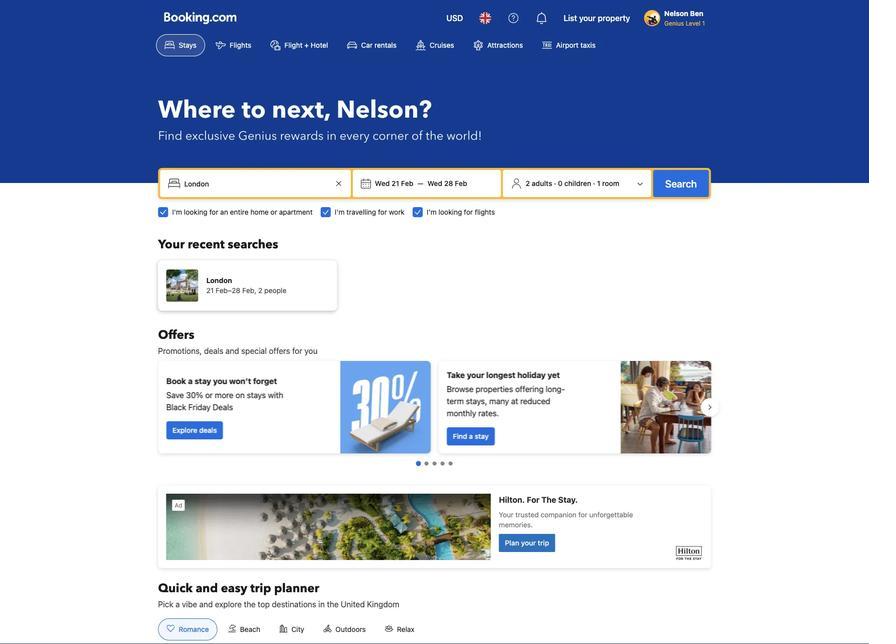 Task type: vqa. For each thing, say whether or not it's contained in the screenshot.
ACCOMMODATION
no



Task type: locate. For each thing, give the bounding box(es) containing it.
find down where
[[158, 128, 182, 144]]

tab list containing romance
[[150, 619, 431, 641]]

booking.com image
[[164, 12, 237, 24]]

property
[[598, 13, 631, 23]]

or right 30%
[[205, 391, 213, 400]]

1 vertical spatial find
[[453, 432, 467, 441]]

21
[[392, 179, 399, 188], [206, 286, 214, 295]]

corner
[[373, 128, 409, 144]]

1 horizontal spatial feb
[[455, 179, 468, 188]]

a for book
[[188, 377, 193, 386]]

the left united
[[327, 600, 339, 609]]

2 horizontal spatial a
[[469, 432, 473, 441]]

0 horizontal spatial find
[[158, 128, 182, 144]]

0 horizontal spatial your
[[467, 370, 485, 380]]

2 adults · 0 children · 1 room
[[526, 179, 620, 188]]

feb right the 28 on the right of page
[[455, 179, 468, 188]]

1 horizontal spatial in
[[327, 128, 337, 144]]

stay up 30%
[[194, 377, 211, 386]]

wed left the 28 on the right of page
[[428, 179, 443, 188]]

you inside offers promotions, deals and special offers for you
[[305, 346, 318, 356]]

easy
[[221, 580, 248, 597]]

your for take
[[467, 370, 485, 380]]

you
[[305, 346, 318, 356], [213, 377, 227, 386]]

car
[[361, 41, 373, 49]]

romance button
[[158, 619, 218, 641]]

i'm for i'm travelling for work
[[335, 208, 345, 216]]

0 vertical spatial and
[[226, 346, 239, 356]]

search button
[[654, 170, 710, 197]]

1 vertical spatial 1
[[598, 179, 601, 188]]

black
[[166, 403, 186, 412]]

—
[[418, 179, 424, 188]]

for for work
[[378, 208, 387, 216]]

1 horizontal spatial a
[[188, 377, 193, 386]]

and up vibe
[[196, 580, 218, 597]]

book a stay you won't forget save 30% or more on stays with black friday deals
[[166, 377, 283, 412]]

promotions,
[[158, 346, 202, 356]]

outdoors
[[336, 626, 366, 634]]

find down monthly
[[453, 432, 467, 441]]

term
[[447, 397, 464, 406]]

0 horizontal spatial you
[[213, 377, 227, 386]]

0 vertical spatial 21
[[392, 179, 399, 188]]

1 inside button
[[598, 179, 601, 188]]

1 horizontal spatial wed
[[428, 179, 443, 188]]

1 horizontal spatial stay
[[475, 432, 489, 441]]

2 right feb,
[[258, 286, 263, 295]]

friday
[[188, 403, 211, 412]]

for right offers
[[292, 346, 303, 356]]

in left every
[[327, 128, 337, 144]]

1 horizontal spatial your
[[580, 13, 596, 23]]

for left flights at the top of the page
[[464, 208, 473, 216]]

0 vertical spatial in
[[327, 128, 337, 144]]

and right vibe
[[199, 600, 213, 609]]

or inside book a stay you won't forget save 30% or more on stays with black friday deals
[[205, 391, 213, 400]]

people
[[265, 286, 287, 295]]

0 horizontal spatial looking
[[184, 208, 208, 216]]

the left top
[[244, 600, 256, 609]]

1 horizontal spatial the
[[327, 600, 339, 609]]

1 vertical spatial genius
[[238, 128, 277, 144]]

explore deals link
[[166, 422, 223, 440]]

0 vertical spatial a
[[188, 377, 193, 386]]

2 horizontal spatial the
[[426, 128, 444, 144]]

1 horizontal spatial find
[[453, 432, 467, 441]]

21 inside london 21 feb–28 feb, 2 people
[[206, 286, 214, 295]]

0 vertical spatial find
[[158, 128, 182, 144]]

a inside quick and easy trip planner pick a vibe and explore the top destinations in the united kingdom
[[176, 600, 180, 609]]

main content
[[150, 327, 720, 644]]

your
[[158, 236, 185, 253]]

kingdom
[[367, 600, 400, 609]]

1 vertical spatial 21
[[206, 286, 214, 295]]

you up more
[[213, 377, 227, 386]]

in right destinations
[[319, 600, 325, 609]]

2 · from the left
[[594, 179, 596, 188]]

0 vertical spatial 2
[[526, 179, 530, 188]]

a right book
[[188, 377, 193, 386]]

london
[[206, 276, 232, 285]]

1 vertical spatial in
[[319, 600, 325, 609]]

stay down rates.
[[475, 432, 489, 441]]

1 vertical spatial you
[[213, 377, 227, 386]]

2 i'm from the left
[[335, 208, 345, 216]]

feb left —
[[401, 179, 414, 188]]

and
[[226, 346, 239, 356], [196, 580, 218, 597], [199, 600, 213, 609]]

1 horizontal spatial genius
[[665, 20, 685, 27]]

0 vertical spatial you
[[305, 346, 318, 356]]

and left special
[[226, 346, 239, 356]]

london 21 feb–28 feb, 2 people
[[206, 276, 287, 295]]

i'm for i'm looking for an entire home or apartment
[[172, 208, 182, 216]]

2 looking from the left
[[439, 208, 462, 216]]

nelson?
[[337, 94, 432, 127]]

for inside offers promotions, deals and special offers for you
[[292, 346, 303, 356]]

0 horizontal spatial ·
[[554, 179, 557, 188]]

explore
[[215, 600, 242, 609]]

28
[[445, 179, 453, 188]]

stay inside book a stay you won't forget save 30% or more on stays with black friday deals
[[194, 377, 211, 386]]

hotel
[[311, 41, 328, 49]]

0 horizontal spatial 21
[[206, 286, 214, 295]]

0 vertical spatial deals
[[204, 346, 224, 356]]

1 vertical spatial a
[[469, 432, 473, 441]]

1 horizontal spatial i'm
[[335, 208, 345, 216]]

0 vertical spatial your
[[580, 13, 596, 23]]

offering
[[515, 385, 544, 394]]

offers promotions, deals and special offers for you
[[158, 327, 318, 356]]

ben
[[691, 9, 704, 18]]

properties
[[476, 385, 513, 394]]

looking left an
[[184, 208, 208, 216]]

search
[[666, 178, 697, 189]]

1 vertical spatial 2
[[258, 286, 263, 295]]

0 vertical spatial 1
[[703, 20, 706, 27]]

0 horizontal spatial feb
[[401, 179, 414, 188]]

searches
[[228, 236, 279, 253]]

0 horizontal spatial a
[[176, 600, 180, 609]]

every
[[340, 128, 370, 144]]

the
[[426, 128, 444, 144], [244, 600, 256, 609], [327, 600, 339, 609]]

for left an
[[210, 208, 219, 216]]

reduced
[[520, 397, 551, 406]]

1 vertical spatial stay
[[475, 432, 489, 441]]

· right children
[[594, 179, 596, 188]]

0 horizontal spatial i'm
[[172, 208, 182, 216]]

level
[[686, 20, 701, 27]]

wed
[[375, 179, 390, 188], [428, 179, 443, 188]]

region
[[150, 357, 720, 458]]

1 horizontal spatial ·
[[594, 179, 596, 188]]

yet
[[548, 370, 560, 380]]

1 horizontal spatial 21
[[392, 179, 399, 188]]

wed up i'm travelling for work
[[375, 179, 390, 188]]

· left 0 on the top right
[[554, 179, 557, 188]]

feb,
[[242, 286, 257, 295]]

stays,
[[466, 397, 487, 406]]

your for list
[[580, 13, 596, 23]]

your right take
[[467, 370, 485, 380]]

region containing take your longest holiday yet
[[150, 357, 720, 458]]

rentals
[[375, 41, 397, 49]]

on
[[236, 391, 245, 400]]

relax button
[[377, 619, 423, 641]]

home
[[251, 208, 269, 216]]

a down monthly
[[469, 432, 473, 441]]

1
[[703, 20, 706, 27], [598, 179, 601, 188]]

united
[[341, 600, 365, 609]]

21 for feb
[[392, 179, 399, 188]]

0 horizontal spatial 1
[[598, 179, 601, 188]]

save
[[166, 391, 184, 400]]

deals
[[213, 403, 233, 412]]

0 horizontal spatial stay
[[194, 377, 211, 386]]

offers
[[269, 346, 290, 356]]

or right home
[[271, 208, 277, 216]]

a left vibe
[[176, 600, 180, 609]]

0 horizontal spatial wed
[[375, 179, 390, 188]]

a inside book a stay you won't forget save 30% or more on stays with black friday deals
[[188, 377, 193, 386]]

progress bar
[[416, 461, 453, 466]]

deals right promotions,
[[204, 346, 224, 356]]

the right of
[[426, 128, 444, 144]]

for left work
[[378, 208, 387, 216]]

1 wed from the left
[[375, 179, 390, 188]]

your right 'list' at the right of the page
[[580, 13, 596, 23]]

taxis
[[581, 41, 596, 49]]

1 vertical spatial your
[[467, 370, 485, 380]]

genius down to
[[238, 128, 277, 144]]

1 horizontal spatial 1
[[703, 20, 706, 27]]

tab list
[[150, 619, 431, 641]]

looking for i'm
[[184, 208, 208, 216]]

airport
[[557, 41, 579, 49]]

i'm looking for flights
[[427, 208, 495, 216]]

2 vertical spatial a
[[176, 600, 180, 609]]

genius down nelson
[[665, 20, 685, 27]]

to
[[242, 94, 266, 127]]

your
[[580, 13, 596, 23], [467, 370, 485, 380]]

airport taxis
[[557, 41, 596, 49]]

1 horizontal spatial looking
[[439, 208, 462, 216]]

looking right i'm
[[439, 208, 462, 216]]

0 horizontal spatial in
[[319, 600, 325, 609]]

find
[[158, 128, 182, 144], [453, 432, 467, 441]]

21 left —
[[392, 179, 399, 188]]

airport taxis link
[[534, 34, 605, 56]]

i'm up the your
[[172, 208, 182, 216]]

pick
[[158, 600, 174, 609]]

0 horizontal spatial 2
[[258, 286, 263, 295]]

i'm left travelling in the top left of the page
[[335, 208, 345, 216]]

flights
[[230, 41, 251, 49]]

car rentals
[[361, 41, 397, 49]]

21 down london
[[206, 286, 214, 295]]

nelson ben genius level 1
[[665, 9, 706, 27]]

a for find
[[469, 432, 473, 441]]

longest
[[486, 370, 516, 380]]

wed 21 feb button
[[371, 175, 418, 193]]

city button
[[271, 619, 313, 641]]

planner
[[274, 580, 320, 597]]

1 horizontal spatial or
[[271, 208, 277, 216]]

1 horizontal spatial you
[[305, 346, 318, 356]]

0 horizontal spatial or
[[205, 391, 213, 400]]

2 left "adults"
[[526, 179, 530, 188]]

explore deals
[[172, 426, 217, 435]]

main content containing offers
[[150, 327, 720, 644]]

1 horizontal spatial 2
[[526, 179, 530, 188]]

stay
[[194, 377, 211, 386], [475, 432, 489, 441]]

1 i'm from the left
[[172, 208, 182, 216]]

2 adults · 0 children · 1 room button
[[507, 174, 648, 193]]

i'm
[[172, 208, 182, 216], [335, 208, 345, 216]]

tab list inside main content
[[150, 619, 431, 641]]

2 vertical spatial and
[[199, 600, 213, 609]]

quick and easy trip planner pick a vibe and explore the top destinations in the united kingdom
[[158, 580, 400, 609]]

0 vertical spatial genius
[[665, 20, 685, 27]]

feb–28
[[216, 286, 241, 295]]

deals right explore at the bottom left of the page
[[199, 426, 217, 435]]

0 horizontal spatial genius
[[238, 128, 277, 144]]

attractions
[[488, 41, 523, 49]]

list your property link
[[558, 6, 637, 30]]

1 left room
[[598, 179, 601, 188]]

1 vertical spatial or
[[205, 391, 213, 400]]

0 vertical spatial stay
[[194, 377, 211, 386]]

your inside take your longest holiday yet browse properties offering long- term stays, many at reduced monthly rates.
[[467, 370, 485, 380]]

you right offers
[[305, 346, 318, 356]]

2
[[526, 179, 530, 188], [258, 286, 263, 295]]

1 right 'level'
[[703, 20, 706, 27]]

1 looking from the left
[[184, 208, 208, 216]]

flights link
[[207, 34, 260, 56]]

cruises
[[430, 41, 455, 49]]



Task type: describe. For each thing, give the bounding box(es) containing it.
usd button
[[441, 6, 470, 30]]

find inside find a stay link
[[453, 432, 467, 441]]

with
[[268, 391, 283, 400]]

the inside where to next, nelson? find exclusive genius rewards in every corner of the world!
[[426, 128, 444, 144]]

flight + hotel link
[[262, 34, 337, 56]]

your recent searches
[[158, 236, 279, 253]]

book
[[166, 377, 186, 386]]

outdoors button
[[315, 619, 375, 641]]

quick
[[158, 580, 193, 597]]

flight
[[285, 41, 303, 49]]

cruises link
[[407, 34, 463, 56]]

you inside book a stay you won't forget save 30% or more on stays with black friday deals
[[213, 377, 227, 386]]

1 feb from the left
[[401, 179, 414, 188]]

take
[[447, 370, 465, 380]]

2 inside london 21 feb–28 feb, 2 people
[[258, 286, 263, 295]]

genius inside nelson ben genius level 1
[[665, 20, 685, 27]]

deals inside offers promotions, deals and special offers for you
[[204, 346, 224, 356]]

advertisement region
[[158, 486, 712, 568]]

nelson
[[665, 9, 689, 18]]

for for flights
[[464, 208, 473, 216]]

i'm looking for an entire home or apartment
[[172, 208, 313, 216]]

your account menu nelson ben genius level 1 element
[[645, 5, 710, 28]]

next,
[[272, 94, 331, 127]]

won't
[[229, 377, 251, 386]]

destinations
[[272, 600, 317, 609]]

travelling
[[347, 208, 376, 216]]

1 vertical spatial deals
[[199, 426, 217, 435]]

stays link
[[156, 34, 205, 56]]

list
[[564, 13, 578, 23]]

exclusive
[[186, 128, 235, 144]]

21 for feb–28
[[206, 286, 214, 295]]

more
[[215, 391, 233, 400]]

flight + hotel
[[285, 41, 328, 49]]

take your longest holiday yet image
[[621, 361, 712, 454]]

forget
[[253, 377, 277, 386]]

monthly
[[447, 409, 476, 418]]

browse
[[447, 385, 474, 394]]

room
[[603, 179, 620, 188]]

rates.
[[478, 409, 499, 418]]

adults
[[532, 179, 553, 188]]

stays
[[247, 391, 266, 400]]

beach button
[[220, 619, 269, 641]]

entire
[[230, 208, 249, 216]]

wed 28 feb button
[[424, 175, 472, 193]]

looking for i'm
[[439, 208, 462, 216]]

0 horizontal spatial the
[[244, 600, 256, 609]]

i'm travelling for work
[[335, 208, 405, 216]]

recent
[[188, 236, 225, 253]]

work
[[389, 208, 405, 216]]

long-
[[546, 385, 565, 394]]

vibe
[[182, 600, 197, 609]]

world!
[[447, 128, 482, 144]]

0
[[558, 179, 563, 188]]

1 · from the left
[[554, 179, 557, 188]]

trip
[[251, 580, 271, 597]]

of
[[412, 128, 423, 144]]

2 inside button
[[526, 179, 530, 188]]

many
[[489, 397, 509, 406]]

2 feb from the left
[[455, 179, 468, 188]]

Where are you going? field
[[180, 175, 333, 193]]

2 wed from the left
[[428, 179, 443, 188]]

find a stay
[[453, 432, 489, 441]]

for for an
[[210, 208, 219, 216]]

where
[[158, 94, 236, 127]]

holiday
[[518, 370, 546, 380]]

children
[[565, 179, 592, 188]]

where to next, nelson? find exclusive genius rewards in every corner of the world!
[[158, 94, 482, 144]]

flights
[[475, 208, 495, 216]]

0 vertical spatial or
[[271, 208, 277, 216]]

search for black friday deals on stays image
[[340, 361, 431, 454]]

attractions link
[[465, 34, 532, 56]]

take your longest holiday yet browse properties offering long- term stays, many at reduced monthly rates.
[[447, 370, 565, 418]]

stay for book
[[194, 377, 211, 386]]

progress bar inside main content
[[416, 461, 453, 466]]

and inside offers promotions, deals and special offers for you
[[226, 346, 239, 356]]

at
[[511, 397, 518, 406]]

1 inside nelson ben genius level 1
[[703, 20, 706, 27]]

romance
[[179, 626, 209, 634]]

stays
[[179, 41, 197, 49]]

wed 21 feb — wed 28 feb
[[375, 179, 468, 188]]

special
[[241, 346, 267, 356]]

beach
[[240, 626, 260, 634]]

in inside quick and easy trip planner pick a vibe and explore the top destinations in the united kingdom
[[319, 600, 325, 609]]

top
[[258, 600, 270, 609]]

1 vertical spatial and
[[196, 580, 218, 597]]

an
[[220, 208, 228, 216]]

offers
[[158, 327, 195, 343]]

stay for find
[[475, 432, 489, 441]]

in inside where to next, nelson? find exclusive genius rewards in every corner of the world!
[[327, 128, 337, 144]]

genius inside where to next, nelson? find exclusive genius rewards in every corner of the world!
[[238, 128, 277, 144]]

find inside where to next, nelson? find exclusive genius rewards in every corner of the world!
[[158, 128, 182, 144]]



